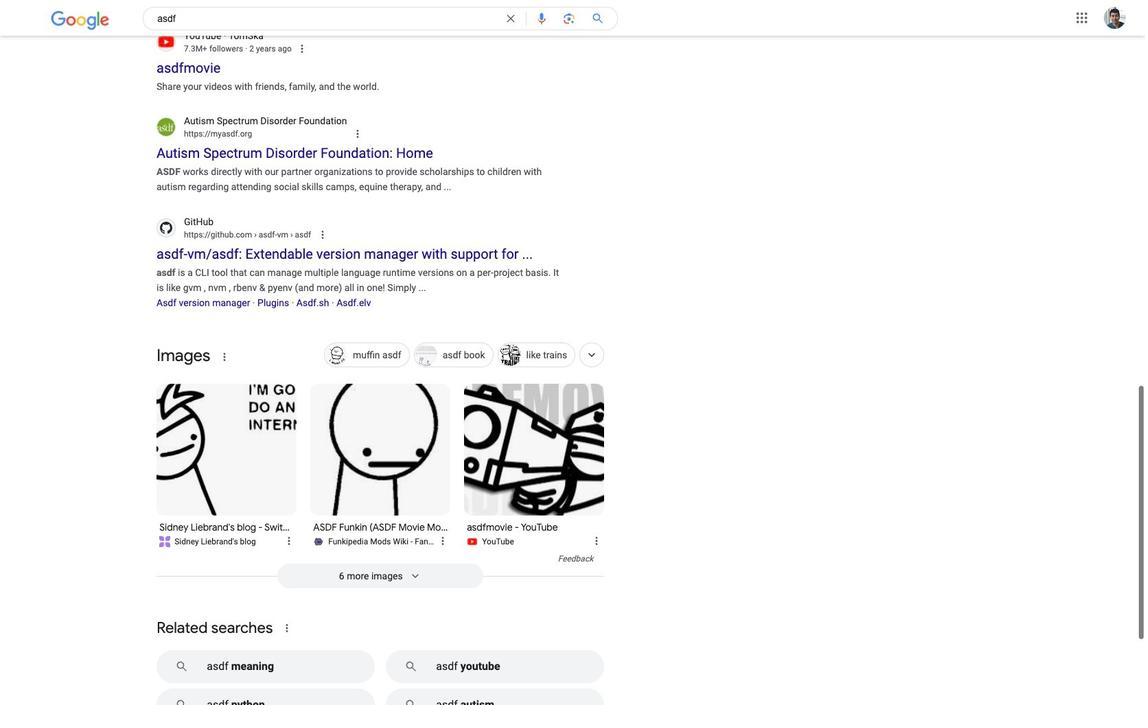 Task type: vqa. For each thing, say whether or not it's contained in the screenshot.
500 within BUTTON
no



Task type: describe. For each thing, give the bounding box(es) containing it.
sidney liebrand's blog - switching to asdf version manager image
[[157, 384, 297, 516]]

search by image image
[[563, 12, 576, 25]]

google image
[[51, 11, 110, 30]]

search by voice image
[[535, 12, 549, 25]]

asdfmovie - youtube image
[[457, 377, 612, 523]]

asdf funkin (asdf movie mod) | funkipedia mods wiki | fandom image
[[311, 384, 451, 516]]



Task type: locate. For each thing, give the bounding box(es) containing it.
None text field
[[184, 42, 292, 55], [184, 128, 252, 140], [184, 229, 311, 241], [252, 230, 311, 240], [184, 42, 292, 55], [184, 128, 252, 140], [184, 229, 311, 241], [252, 230, 311, 240]]

Search text field
[[157, 11, 496, 30]]

None search field
[[0, 0, 618, 32]]



